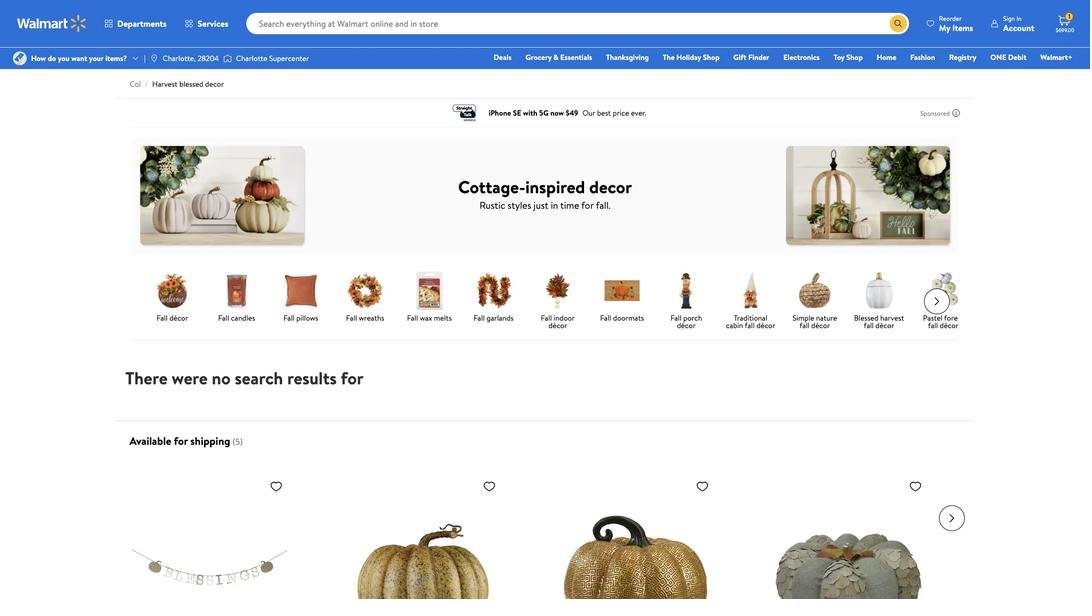 Task type: vqa. For each thing, say whether or not it's contained in the screenshot.
the legal information image
no



Task type: locate. For each thing, give the bounding box(es) containing it.
there were no search results for
[[125, 366, 363, 390]]

5 fall from the left
[[407, 313, 418, 323]]

col
[[130, 79, 141, 89]]

thanksgiving
[[606, 52, 649, 63]]

shop right toy
[[846, 52, 863, 63]]

0 horizontal spatial for
[[174, 434, 188, 448]]

fall porch décor
[[671, 313, 702, 331]]

fall candles
[[218, 313, 255, 323]]

fall for fall décor
[[157, 313, 168, 323]]

fall inside traditional cabin fall décor
[[745, 320, 755, 331]]

results
[[287, 366, 337, 390]]

1 fall from the left
[[745, 320, 755, 331]]

just
[[534, 198, 549, 212]]

décor down simple nature décor image
[[811, 320, 830, 331]]

fall left garlands
[[474, 313, 485, 323]]

fall for fall indoor décor
[[541, 313, 552, 323]]

your
[[89, 53, 104, 64]]

sign
[[1003, 14, 1015, 23]]

$699.00
[[1056, 26, 1075, 34]]

blessed
[[179, 79, 203, 89]]

 image
[[13, 51, 27, 65]]

1 fall from the left
[[157, 313, 168, 323]]

décor down 'fall indoor decor' image
[[549, 320, 567, 331]]

the
[[663, 52, 675, 63]]

traditional cabin décor image
[[731, 271, 770, 310]]

décor inside fall porch décor
[[677, 320, 696, 331]]

1 vertical spatial decor
[[589, 175, 632, 198]]

fall for harvest
[[864, 320, 874, 331]]

farmhouse fall metal garland with icons - home decor - 1 piece image
[[132, 475, 287, 599]]

0 horizontal spatial  image
[[150, 54, 158, 63]]

fall left 'candles'
[[218, 313, 229, 323]]

registry
[[949, 52, 977, 63]]

0 horizontal spatial shop
[[703, 52, 720, 63]]

for right results
[[341, 366, 363, 390]]

fall pillows
[[284, 313, 318, 323]]

home
[[877, 52, 897, 63]]

9 fall from the left
[[671, 313, 682, 323]]

fall for fall porch décor
[[671, 313, 682, 323]]

fall inside blessed harvest fall décor
[[864, 320, 874, 331]]

garlands
[[487, 313, 514, 323]]

3 fall from the left
[[284, 313, 295, 323]]

col link
[[130, 79, 141, 89]]

1 horizontal spatial shop
[[846, 52, 863, 63]]

4 fall from the left
[[928, 320, 938, 331]]

for
[[581, 198, 594, 212], [341, 366, 363, 390], [174, 434, 188, 448]]

thanksgiving link
[[601, 51, 654, 63]]

 image for charlotte supercenter
[[223, 53, 232, 64]]

/
[[145, 79, 148, 89]]

7 fall from the left
[[541, 313, 552, 323]]

pastel forest fall décor image
[[924, 271, 963, 310]]

2 vertical spatial for
[[174, 434, 188, 448]]

décor
[[169, 313, 188, 323], [549, 320, 567, 331], [677, 320, 696, 331], [757, 320, 775, 331], [811, 320, 830, 331], [876, 320, 894, 331], [940, 320, 959, 331]]

reorder
[[939, 14, 962, 23]]

fall left porch
[[671, 313, 682, 323]]

0 horizontal spatial decor
[[205, 79, 224, 89]]

melts
[[434, 313, 452, 323]]

one
[[990, 52, 1007, 63]]

available
[[130, 434, 171, 448]]

2 shop from the left
[[846, 52, 863, 63]]

6 fall from the left
[[474, 313, 485, 323]]

cottage-
[[458, 175, 525, 198]]

décor down the fall porch decor image
[[677, 320, 696, 331]]

shop right holiday
[[703, 52, 720, 63]]

décor inside traditional cabin fall décor
[[757, 320, 775, 331]]

blessed harvest fall décor link
[[851, 271, 907, 331]]

my
[[939, 22, 950, 33]]

one debit link
[[986, 51, 1031, 63]]

0 vertical spatial for
[[581, 198, 594, 212]]

finder
[[748, 52, 770, 63]]

fall
[[745, 320, 755, 331], [800, 320, 810, 331], [864, 320, 874, 331], [928, 320, 938, 331]]

fall down fall décor image
[[157, 313, 168, 323]]

fall right cabin
[[745, 320, 755, 331]]

decor inside cottage-inspired decor rustic styles just in time for fall.
[[589, 175, 632, 198]]

fall left wreaths
[[346, 313, 357, 323]]

fall indoor décor
[[541, 313, 575, 331]]

fall left nature
[[800, 320, 810, 331]]

8 fall from the left
[[600, 313, 611, 323]]

electronics
[[783, 52, 820, 63]]

porch
[[683, 313, 702, 323]]

2 fall from the left
[[218, 313, 229, 323]]

harvest
[[152, 79, 178, 89]]

want
[[71, 53, 87, 64]]

do
[[48, 53, 56, 64]]

fall wax melts
[[407, 313, 452, 323]]

there
[[125, 366, 168, 390]]

doormats
[[613, 313, 644, 323]]

next slide for available for shipping list image
[[939, 505, 965, 531]]

account
[[1003, 22, 1034, 33]]

decor
[[205, 79, 224, 89], [589, 175, 632, 198]]

fall left forest
[[928, 320, 938, 331]]

cottage-inspired decor. rustic styles just in time for fall. image
[[132, 137, 958, 253]]

décor down next slide for chipmodulewithimages list
[[940, 320, 959, 331]]

charlotte
[[236, 53, 267, 64]]

were
[[172, 366, 208, 390]]

sign in to add to favorites list, northlight 7.5" gold and orange textured greek key pumpkin fall decoration image
[[696, 480, 709, 493]]

fall left pillows
[[284, 313, 295, 323]]

2 fall from the left
[[800, 320, 810, 331]]

fall inside fall porch décor
[[671, 313, 682, 323]]

northlight 10" green and brown autumn harvest tabletop pumpkin image
[[771, 475, 926, 599]]

0 vertical spatial decor
[[205, 79, 224, 89]]

Search search field
[[246, 13, 909, 34]]

blessed harvest fall décor
[[854, 313, 904, 331]]

fall for fall garlands
[[474, 313, 485, 323]]

traditional
[[734, 313, 767, 323]]

for left fall.
[[581, 198, 594, 212]]

fall inside fall indoor décor
[[541, 313, 552, 323]]

2 horizontal spatial for
[[581, 198, 594, 212]]

1 horizontal spatial decor
[[589, 175, 632, 198]]

fall wax melts image
[[410, 271, 449, 310]]

gift
[[733, 52, 747, 63]]

items?
[[105, 53, 127, 64]]

4 fall from the left
[[346, 313, 357, 323]]

fall inside simple nature fall décor
[[800, 320, 810, 331]]

decor right time
[[589, 175, 632, 198]]

1 horizontal spatial  image
[[223, 53, 232, 64]]

fall for fall doormats
[[600, 313, 611, 323]]

fall for nature
[[800, 320, 810, 331]]

fall porch décor link
[[659, 271, 714, 331]]

fall left wax
[[407, 313, 418, 323]]

fall inside pastel forest fall décor
[[928, 320, 938, 331]]

décor inside pastel forest fall décor
[[940, 320, 959, 331]]

décor down 'blessed harvest fall décor' image on the right of page
[[876, 320, 894, 331]]

 image right 28204
[[223, 53, 232, 64]]

1 vertical spatial for
[[341, 366, 363, 390]]

no
[[212, 366, 231, 390]]

styles
[[508, 198, 531, 212]]

walmart image
[[17, 15, 87, 32]]

grocery & essentials
[[526, 52, 592, 63]]

fall wreaths image
[[346, 271, 384, 310]]

 image right |
[[150, 54, 158, 63]]

deals link
[[489, 51, 516, 63]]

fall doormats link
[[594, 271, 650, 324]]

 image
[[223, 53, 232, 64], [150, 54, 158, 63]]

décor inside blessed harvest fall décor
[[876, 320, 894, 331]]

fall for forest
[[928, 320, 938, 331]]

fashion
[[910, 52, 935, 63]]

available for shipping (5)
[[130, 434, 243, 448]]

home link
[[872, 51, 901, 63]]

for left shipping
[[174, 434, 188, 448]]

fall left harvest
[[864, 320, 874, 331]]

pastel forest fall décor
[[923, 313, 964, 331]]

fall left indoor
[[541, 313, 552, 323]]

nature
[[816, 313, 837, 323]]

fall wreaths link
[[337, 271, 393, 324]]

time
[[560, 198, 579, 212]]

gift finder link
[[729, 51, 774, 63]]

décor down fall décor image
[[169, 313, 188, 323]]

1 horizontal spatial for
[[341, 366, 363, 390]]

fall garlands link
[[466, 271, 522, 324]]

decor right blessed at the top of the page
[[205, 79, 224, 89]]

3 fall from the left
[[864, 320, 874, 331]]

in
[[551, 198, 558, 212]]

services button
[[176, 11, 238, 36]]

fall left doormats
[[600, 313, 611, 323]]

décor right cabin
[[757, 320, 775, 331]]

sign in to add to favorites list, northlight 10" green and brown autumn harvest tabletop pumpkin image
[[909, 480, 922, 493]]



Task type: describe. For each thing, give the bounding box(es) containing it.
cottage-inspired decor rustic styles just in time for fall.
[[458, 175, 632, 212]]

candles
[[231, 313, 255, 323]]

fashion link
[[906, 51, 940, 63]]

in
[[1017, 14, 1022, 23]]

next slide for chipmodulewithimages list image
[[924, 289, 950, 314]]

fall doormats
[[600, 313, 644, 323]]

fall for fall pillows
[[284, 313, 295, 323]]

clear search field text image
[[877, 19, 886, 28]]

décor inside fall indoor décor
[[549, 320, 567, 331]]

departments
[[117, 18, 167, 29]]

search
[[235, 366, 283, 390]]

charlotte,
[[163, 53, 196, 64]]

the holiday shop
[[663, 52, 720, 63]]

wreaths
[[359, 313, 384, 323]]

registry link
[[944, 51, 981, 63]]

fall indoor decor image
[[539, 271, 577, 310]]

shop inside "link"
[[846, 52, 863, 63]]

services
[[198, 18, 228, 29]]

fall porch decor image
[[667, 271, 706, 310]]

fall for fall wax melts
[[407, 313, 418, 323]]

fall candles image
[[217, 271, 256, 310]]

|
[[144, 53, 146, 64]]

fall garlands
[[474, 313, 514, 323]]

supercenter
[[269, 53, 309, 64]]

walmart+
[[1041, 52, 1073, 63]]

fall wax melts link
[[402, 271, 457, 324]]

pillows
[[296, 313, 318, 323]]

electronics link
[[779, 51, 825, 63]]

wax
[[420, 313, 432, 323]]

harvest
[[880, 313, 904, 323]]

simple nature décor image
[[796, 271, 834, 310]]

the holiday shop link
[[658, 51, 724, 63]]

search icon image
[[894, 19, 903, 28]]

fall.
[[596, 198, 611, 212]]

sign in to add to favorites list, farmhouse fall metal garland with icons - home decor - 1 piece image
[[270, 480, 283, 493]]

Walmart Site-Wide search field
[[246, 13, 909, 34]]

col / harvest blessed decor
[[130, 79, 224, 89]]

sign in account
[[1003, 14, 1034, 33]]

traditional cabin fall décor
[[726, 313, 775, 331]]

essentials
[[560, 52, 592, 63]]

(5)
[[232, 436, 243, 448]]

fall pillows link
[[273, 271, 329, 324]]

cabin
[[726, 320, 743, 331]]

28204
[[198, 53, 219, 64]]

toy shop link
[[829, 51, 868, 63]]

for inside cottage-inspired decor rustic styles just in time for fall.
[[581, 198, 594, 212]]

fall for fall candles
[[218, 313, 229, 323]]

traditional cabin fall décor link
[[723, 271, 779, 331]]

northlight 7.5" gold and orange textured greek key pumpkin fall decoration image
[[558, 475, 713, 599]]

items
[[952, 22, 973, 33]]

&
[[553, 52, 559, 63]]

fall indoor décor link
[[530, 271, 586, 331]]

departments button
[[95, 11, 176, 36]]

inspired
[[525, 175, 585, 198]]

charlotte, 28204
[[163, 53, 219, 64]]

indoor
[[554, 313, 575, 323]]

forest
[[944, 313, 964, 323]]

you
[[58, 53, 70, 64]]

gift finder
[[733, 52, 770, 63]]

charlotte supercenter
[[236, 53, 309, 64]]

holiday
[[677, 52, 701, 63]]

walmart+ link
[[1036, 51, 1077, 63]]

blessed
[[854, 313, 879, 323]]

sign in to add to favorites list, fall, harvest speckled green foam pumpkin decoration, 8 in dia x 7 in h, way to celebrate image
[[483, 480, 496, 493]]

pastel
[[923, 313, 943, 323]]

how
[[31, 53, 46, 64]]

fall décor image
[[153, 271, 192, 310]]

grocery
[[526, 52, 552, 63]]

fall décor
[[157, 313, 188, 323]]

décor inside simple nature fall décor
[[811, 320, 830, 331]]

fall, harvest speckled green foam pumpkin decoration, 8 in dia x 7 in h, way to celebrate image
[[345, 475, 500, 599]]

fall for fall wreaths
[[346, 313, 357, 323]]

debit
[[1008, 52, 1027, 63]]

fall candles link
[[209, 271, 265, 324]]

reorder my items
[[939, 14, 973, 33]]

 image for charlotte, 28204
[[150, 54, 158, 63]]

fall pillows image
[[282, 271, 320, 310]]

rustic
[[480, 198, 505, 212]]

fall for cabin
[[745, 320, 755, 331]]

fall wreaths
[[346, 313, 384, 323]]

fall doormats image
[[603, 271, 641, 310]]

1 shop from the left
[[703, 52, 720, 63]]

fall garlands image
[[474, 271, 513, 310]]

simple nature fall décor link
[[787, 271, 843, 331]]

how do you want your items?
[[31, 53, 127, 64]]

1
[[1068, 12, 1071, 21]]

simple
[[793, 313, 814, 323]]

one debit
[[990, 52, 1027, 63]]

simple nature fall décor
[[793, 313, 837, 331]]

deals
[[494, 52, 512, 63]]

blessed harvest fall décor image
[[860, 271, 898, 310]]

fall décor link
[[145, 271, 200, 324]]



